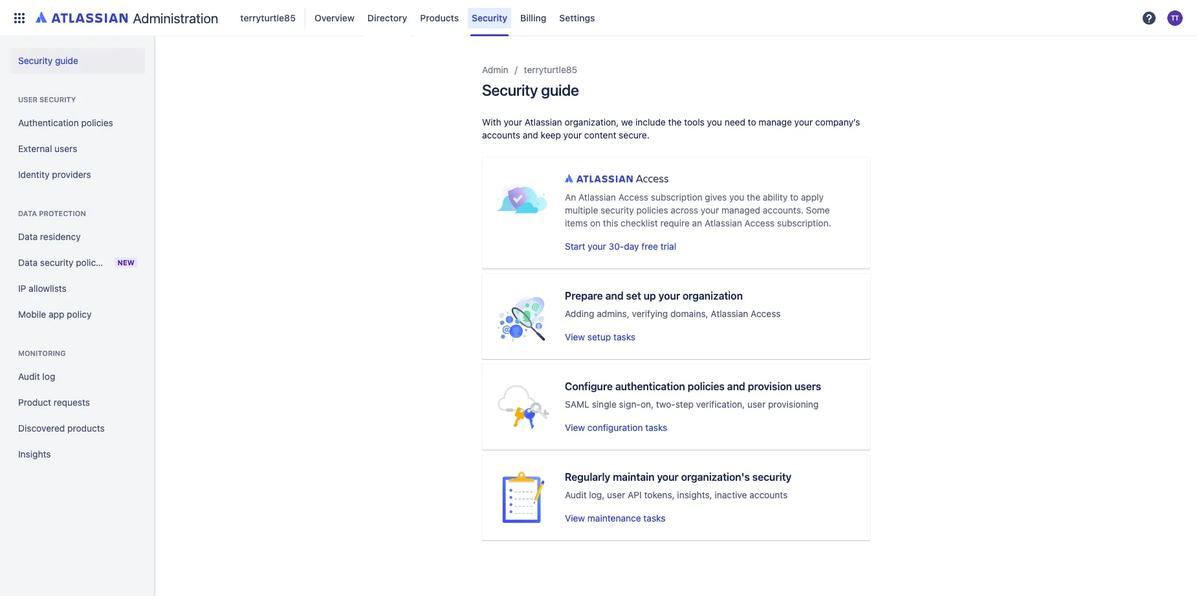 Task type: locate. For each thing, give the bounding box(es) containing it.
content
[[585, 129, 617, 140]]

policies inside "configure authentication policies and provision users saml single sign-on, two-step verification, user provisioning"
[[688, 381, 725, 392]]

1 vertical spatial terryturtle85 link
[[524, 62, 578, 78]]

1 horizontal spatial the
[[747, 192, 761, 203]]

atlassian down organization
[[711, 308, 749, 319]]

users up provisioning
[[795, 381, 822, 392]]

2 vertical spatial security
[[482, 81, 538, 99]]

1 horizontal spatial terryturtle85
[[524, 64, 578, 75]]

2 vertical spatial access
[[751, 308, 781, 319]]

0 horizontal spatial the
[[668, 117, 682, 128]]

the up managed
[[747, 192, 761, 203]]

security
[[472, 12, 508, 23], [18, 55, 53, 66], [482, 81, 538, 99]]

0 horizontal spatial terryturtle85
[[240, 12, 296, 23]]

view
[[565, 331, 585, 342], [565, 422, 585, 433], [565, 513, 585, 524]]

0 vertical spatial security guide
[[18, 55, 78, 66]]

view setup tasks link
[[565, 331, 636, 342]]

tasks for and
[[614, 331, 636, 342]]

1 vertical spatial tasks
[[646, 422, 668, 433]]

1 view from the top
[[565, 331, 585, 342]]

up
[[644, 290, 656, 302]]

0 vertical spatial to
[[748, 117, 757, 128]]

1 vertical spatial view
[[565, 422, 585, 433]]

company's
[[816, 117, 861, 128]]

view for regularly maintain your organization's security
[[565, 513, 585, 524]]

regularly maintain your organization's security audit log, user api tokens, insights, inactive accounts
[[565, 471, 792, 500]]

0 vertical spatial data
[[18, 209, 37, 218]]

mobile
[[18, 309, 46, 320]]

access
[[619, 192, 649, 203], [745, 218, 775, 229], [751, 308, 781, 319]]

authentication
[[18, 117, 79, 128]]

ip
[[18, 283, 26, 294]]

set
[[626, 290, 641, 302]]

single
[[592, 399, 617, 410]]

security up this
[[601, 205, 634, 216]]

the inside an atlassian access subscription gives you the ability to apply multiple security policies across your managed accounts. some items on this checklist require an atlassian access subscription.
[[747, 192, 761, 203]]

terryturtle85 link
[[237, 7, 300, 28], [524, 62, 578, 78]]

security down admin link
[[482, 81, 538, 99]]

security guide up user security on the left of the page
[[18, 55, 78, 66]]

ip allowlists link
[[10, 276, 145, 302]]

security up user in the left of the page
[[18, 55, 53, 66]]

atlassian inside prepare and set up your organization adding admins, verifying domains, atlassian access
[[711, 308, 749, 319]]

atlassian up 'keep' in the left top of the page
[[525, 117, 562, 128]]

we
[[621, 117, 633, 128]]

provisioning
[[768, 399, 819, 410]]

external users link
[[10, 136, 145, 162]]

you up managed
[[730, 192, 745, 203]]

discovered
[[18, 423, 65, 434]]

1 vertical spatial audit
[[565, 489, 587, 500]]

audit inside regularly maintain your organization's security audit log, user api tokens, insights, inactive accounts
[[565, 489, 587, 500]]

1 vertical spatial access
[[745, 218, 775, 229]]

tasks
[[614, 331, 636, 342], [646, 422, 668, 433], [644, 513, 666, 524]]

0 vertical spatial security
[[472, 12, 508, 23]]

1 horizontal spatial accounts
[[750, 489, 788, 500]]

accounts down with
[[482, 129, 521, 140]]

discovered products link
[[10, 416, 145, 442]]

0 horizontal spatial to
[[748, 117, 757, 128]]

user down the provision
[[748, 399, 766, 410]]

view left maintenance on the bottom of the page
[[565, 513, 585, 524]]

1 vertical spatial guide
[[541, 81, 579, 99]]

0 vertical spatial you
[[707, 117, 722, 128]]

and left 'keep' in the left top of the page
[[523, 129, 539, 140]]

day
[[624, 241, 639, 252]]

overview link
[[311, 7, 359, 28]]

your right the up
[[659, 290, 680, 302]]

0 vertical spatial accounts
[[482, 129, 521, 140]]

1 vertical spatial you
[[730, 192, 745, 203]]

accounts inside 'with your atlassian organization, we include the tools you need to manage your company's accounts and keep your content secure.'
[[482, 129, 521, 140]]

users down authentication policies
[[54, 143, 77, 154]]

atlassian image
[[36, 9, 128, 25], [36, 9, 128, 25]]

accounts right inactive
[[750, 489, 788, 500]]

monitoring
[[18, 349, 66, 357]]

2 vertical spatial and
[[728, 381, 746, 392]]

your down 'gives'
[[701, 205, 720, 216]]

view down adding
[[565, 331, 585, 342]]

include
[[636, 117, 666, 128]]

policies
[[81, 117, 113, 128], [637, 205, 669, 216], [76, 257, 108, 268], [688, 381, 725, 392]]

residency
[[40, 231, 81, 242]]

atlassian
[[525, 117, 562, 128], [579, 192, 616, 203], [705, 218, 743, 229], [711, 308, 749, 319]]

1 vertical spatial the
[[747, 192, 761, 203]]

users
[[54, 143, 77, 154], [795, 381, 822, 392]]

tasks right setup
[[614, 331, 636, 342]]

policies inside an atlassian access subscription gives you the ability to apply multiple security policies across your managed accounts. some items on this checklist require an atlassian access subscription.
[[637, 205, 669, 216]]

policies up verification,
[[688, 381, 725, 392]]

you inside an atlassian access subscription gives you the ability to apply multiple security policies across your managed accounts. some items on this checklist require an atlassian access subscription.
[[730, 192, 745, 203]]

2 view from the top
[[565, 422, 585, 433]]

and up admins,
[[606, 290, 624, 302]]

3 data from the top
[[18, 257, 38, 268]]

0 horizontal spatial guide
[[55, 55, 78, 66]]

your right 'keep' in the left top of the page
[[564, 129, 582, 140]]

1 vertical spatial accounts
[[750, 489, 788, 500]]

overview
[[315, 12, 355, 23]]

0 vertical spatial terryturtle85
[[240, 12, 296, 23]]

0 vertical spatial and
[[523, 129, 539, 140]]

0 horizontal spatial accounts
[[482, 129, 521, 140]]

data up data residency
[[18, 209, 37, 218]]

and inside "configure authentication policies and provision users saml single sign-on, two-step verification, user provisioning"
[[728, 381, 746, 392]]

two-
[[656, 399, 676, 410]]

audit left log,
[[565, 489, 587, 500]]

security inside an atlassian access subscription gives you the ability to apply multiple security policies across your managed accounts. some items on this checklist require an atlassian access subscription.
[[601, 205, 634, 216]]

0 vertical spatial user
[[748, 399, 766, 410]]

data security policies
[[18, 257, 108, 268]]

3 view from the top
[[565, 513, 585, 524]]

guide
[[55, 55, 78, 66], [541, 81, 579, 99]]

and up verification,
[[728, 381, 746, 392]]

2 horizontal spatial and
[[728, 381, 746, 392]]

authentication policies
[[18, 117, 113, 128]]

prepare and set up your organization adding admins, verifying domains, atlassian access
[[565, 290, 781, 319]]

policies inside authentication policies link
[[81, 117, 113, 128]]

atlassian inside 'with your atlassian organization, we include the tools you need to manage your company's accounts and keep your content secure.'
[[525, 117, 562, 128]]

0 vertical spatial view
[[565, 331, 585, 342]]

you inside 'with your atlassian organization, we include the tools you need to manage your company's accounts and keep your content secure.'
[[707, 117, 722, 128]]

admins,
[[597, 308, 630, 319]]

1 horizontal spatial to
[[790, 192, 799, 203]]

0 horizontal spatial terryturtle85 link
[[237, 7, 300, 28]]

regularly
[[565, 471, 611, 483]]

data residency
[[18, 231, 81, 242]]

adding
[[565, 308, 595, 319]]

2 data from the top
[[18, 231, 38, 242]]

data for data protection
[[18, 209, 37, 218]]

the
[[668, 117, 682, 128], [747, 192, 761, 203]]

items
[[565, 218, 588, 229]]

your inside regularly maintain your organization's security audit log, user api tokens, insights, inactive accounts
[[657, 471, 679, 483]]

to right need
[[748, 117, 757, 128]]

you right 'tools'
[[707, 117, 722, 128]]

accounts.
[[763, 205, 804, 216]]

tasks down on,
[[646, 422, 668, 433]]

discovered products
[[18, 423, 105, 434]]

admin
[[482, 64, 509, 75]]

0 horizontal spatial you
[[707, 117, 722, 128]]

1 horizontal spatial you
[[730, 192, 745, 203]]

your left 30-
[[588, 241, 606, 252]]

ability
[[763, 192, 788, 203]]

toggle navigation image
[[142, 52, 171, 78]]

accounts inside regularly maintain your organization's security audit log, user api tokens, insights, inactive accounts
[[750, 489, 788, 500]]

data left residency
[[18, 231, 38, 242]]

view maintenance tasks
[[565, 513, 666, 524]]

tasks down tokens,
[[644, 513, 666, 524]]

the inside 'with your atlassian organization, we include the tools you need to manage your company's accounts and keep your content secure.'
[[668, 117, 682, 128]]

atlassian access image
[[565, 174, 669, 183]]

an
[[565, 192, 576, 203]]

2 vertical spatial data
[[18, 257, 38, 268]]

free
[[642, 241, 658, 252]]

security right organization's
[[753, 471, 792, 483]]

user left api at the right of the page
[[607, 489, 626, 500]]

on
[[590, 218, 601, 229]]

to inside an atlassian access subscription gives you the ability to apply multiple security policies across your managed accounts. some items on this checklist require an atlassian access subscription.
[[790, 192, 799, 203]]

1 data from the top
[[18, 209, 37, 218]]

and
[[523, 129, 539, 140], [606, 290, 624, 302], [728, 381, 746, 392]]

on,
[[641, 399, 654, 410]]

require
[[661, 218, 690, 229]]

log,
[[589, 489, 605, 500]]

appswitcher icon image
[[12, 10, 27, 26]]

account image
[[1168, 10, 1183, 26]]

guide up organization,
[[541, 81, 579, 99]]

1 horizontal spatial audit
[[565, 489, 587, 500]]

0 vertical spatial tasks
[[614, 331, 636, 342]]

1 vertical spatial security
[[18, 55, 53, 66]]

0 horizontal spatial and
[[523, 129, 539, 140]]

guide up user security on the left of the page
[[55, 55, 78, 66]]

1 vertical spatial to
[[790, 192, 799, 203]]

0 horizontal spatial user
[[607, 489, 626, 500]]

2 vertical spatial view
[[565, 513, 585, 524]]

security inside regularly maintain your organization's security audit log, user api tokens, insights, inactive accounts
[[753, 471, 792, 483]]

1 vertical spatial user
[[607, 489, 626, 500]]

security guide link
[[10, 48, 145, 74]]

1 vertical spatial terryturtle85
[[524, 64, 578, 75]]

1 vertical spatial users
[[795, 381, 822, 392]]

the for include
[[668, 117, 682, 128]]

data residency link
[[10, 224, 145, 250]]

0 horizontal spatial audit
[[18, 371, 40, 382]]

1 horizontal spatial users
[[795, 381, 822, 392]]

policies up external users link
[[81, 117, 113, 128]]

insights,
[[677, 489, 713, 500]]

policies up checklist
[[637, 205, 669, 216]]

1 horizontal spatial security guide
[[482, 81, 579, 99]]

you
[[707, 117, 722, 128], [730, 192, 745, 203]]

data for data residency
[[18, 231, 38, 242]]

users inside "configure authentication policies and provision users saml single sign-on, two-step verification, user provisioning"
[[795, 381, 822, 392]]

to inside 'with your atlassian organization, we include the tools you need to manage your company's accounts and keep your content secure.'
[[748, 117, 757, 128]]

1 vertical spatial and
[[606, 290, 624, 302]]

view down saml
[[565, 422, 585, 433]]

sign-
[[619, 399, 641, 410]]

0 vertical spatial the
[[668, 117, 682, 128]]

new
[[117, 258, 135, 267]]

2 vertical spatial tasks
[[644, 513, 666, 524]]

0 horizontal spatial users
[[54, 143, 77, 154]]

to up accounts.
[[790, 192, 799, 203]]

the left 'tools'
[[668, 117, 682, 128]]

1 vertical spatial security guide
[[482, 81, 579, 99]]

1 horizontal spatial and
[[606, 290, 624, 302]]

data for data security policies
[[18, 257, 38, 268]]

0 vertical spatial audit
[[18, 371, 40, 382]]

the for you
[[747, 192, 761, 203]]

products
[[420, 12, 459, 23]]

data up ip
[[18, 257, 38, 268]]

mobile app policy
[[18, 309, 92, 320]]

your up tokens,
[[657, 471, 679, 483]]

view maintenance tasks link
[[565, 513, 666, 524]]

security guide down admin link
[[482, 81, 579, 99]]

organization's
[[681, 471, 750, 483]]

security left billing
[[472, 12, 508, 23]]

allowlists
[[29, 283, 67, 294]]

multiple
[[565, 205, 598, 216]]

this
[[603, 218, 619, 229]]

1 vertical spatial data
[[18, 231, 38, 242]]

audit
[[18, 371, 40, 382], [565, 489, 587, 500]]

audit left log
[[18, 371, 40, 382]]

your
[[504, 117, 522, 128], [795, 117, 813, 128], [564, 129, 582, 140], [701, 205, 720, 216], [588, 241, 606, 252], [659, 290, 680, 302], [657, 471, 679, 483]]

1 horizontal spatial user
[[748, 399, 766, 410]]



Task type: describe. For each thing, give the bounding box(es) containing it.
directory
[[368, 12, 407, 23]]

log
[[42, 371, 55, 382]]

configuration
[[588, 422, 643, 433]]

start your 30-day free trial
[[565, 241, 677, 252]]

user inside "configure authentication policies and provision users saml single sign-on, two-step verification, user provisioning"
[[748, 399, 766, 410]]

policies down data residency link
[[76, 257, 108, 268]]

subscription.
[[777, 218, 832, 229]]

external users
[[18, 143, 77, 154]]

0 vertical spatial users
[[54, 143, 77, 154]]

domains,
[[671, 308, 709, 319]]

need
[[725, 117, 746, 128]]

your inside button
[[588, 241, 606, 252]]

protection
[[39, 209, 86, 218]]

user inside regularly maintain your organization's security audit log, user api tokens, insights, inactive accounts
[[607, 489, 626, 500]]

products
[[67, 423, 105, 434]]

view for prepare and set up your organization
[[565, 331, 585, 342]]

administration banner
[[0, 0, 1198, 36]]

with your atlassian organization, we include the tools you need to manage your company's accounts and keep your content secure.
[[482, 117, 861, 140]]

organization
[[683, 290, 743, 302]]

billing
[[521, 12, 547, 23]]

insights
[[18, 449, 51, 460]]

with
[[482, 117, 502, 128]]

administration
[[133, 10, 218, 26]]

tools
[[684, 117, 705, 128]]

keep
[[541, 129, 561, 140]]

view setup tasks
[[565, 331, 636, 342]]

and inside 'with your atlassian organization, we include the tools you need to manage your company's accounts and keep your content secure.'
[[523, 129, 539, 140]]

product
[[18, 397, 51, 408]]

providers
[[52, 169, 91, 180]]

some
[[806, 205, 830, 216]]

your inside an atlassian access subscription gives you the ability to apply multiple security policies across your managed accounts. some items on this checklist require an atlassian access subscription.
[[701, 205, 720, 216]]

administration link
[[31, 7, 224, 28]]

inactive
[[715, 489, 747, 500]]

policy
[[67, 309, 92, 320]]

terryturtle85 inside global navigation element
[[240, 12, 296, 23]]

verification,
[[696, 399, 745, 410]]

setup
[[588, 331, 611, 342]]

tasks for maintain
[[644, 513, 666, 524]]

maintenance
[[588, 513, 641, 524]]

authentication policies link
[[10, 110, 145, 136]]

1 horizontal spatial terryturtle85 link
[[524, 62, 578, 78]]

security up authentication policies
[[39, 95, 76, 104]]

ip allowlists
[[18, 283, 67, 294]]

app
[[49, 309, 64, 320]]

verifying
[[632, 308, 668, 319]]

0 vertical spatial access
[[619, 192, 649, 203]]

an atlassian access subscription gives you the ability to apply multiple security policies across your managed accounts. some items on this checklist require an atlassian access subscription.
[[565, 192, 832, 229]]

checklist
[[621, 218, 658, 229]]

api
[[628, 489, 642, 500]]

data protection
[[18, 209, 86, 218]]

access inside prepare and set up your organization adding admins, verifying domains, atlassian access
[[751, 308, 781, 319]]

mobile app policy link
[[10, 302, 145, 328]]

organization,
[[565, 117, 619, 128]]

products link
[[417, 7, 463, 28]]

atlassian up multiple on the top
[[579, 192, 616, 203]]

and inside prepare and set up your organization adding admins, verifying domains, atlassian access
[[606, 290, 624, 302]]

your right with
[[504, 117, 522, 128]]

your inside prepare and set up your organization adding admins, verifying domains, atlassian access
[[659, 290, 680, 302]]

trial
[[661, 241, 677, 252]]

security inside global navigation element
[[472, 12, 508, 23]]

identity providers
[[18, 169, 91, 180]]

user
[[18, 95, 38, 104]]

configure
[[565, 381, 613, 392]]

configure authentication policies and provision users saml single sign-on, two-step verification, user provisioning
[[565, 381, 822, 410]]

0 horizontal spatial security guide
[[18, 55, 78, 66]]

audit log link
[[10, 364, 145, 390]]

provision
[[748, 381, 792, 392]]

authentication
[[616, 381, 685, 392]]

start your 30-day free trial button
[[565, 240, 677, 253]]

global navigation element
[[8, 0, 1138, 36]]

0 vertical spatial guide
[[55, 55, 78, 66]]

view for configure authentication policies and provision users
[[565, 422, 585, 433]]

product requests link
[[10, 390, 145, 416]]

product requests
[[18, 397, 90, 408]]

audit log
[[18, 371, 55, 382]]

view configuration tasks link
[[565, 422, 668, 433]]

billing link
[[517, 7, 551, 28]]

insights link
[[10, 442, 145, 467]]

admin link
[[482, 62, 509, 78]]

across
[[671, 205, 699, 216]]

tokens,
[[645, 489, 675, 500]]

manage
[[759, 117, 792, 128]]

help icon image
[[1142, 10, 1158, 26]]

gives
[[705, 192, 727, 203]]

prepare
[[565, 290, 603, 302]]

an
[[692, 218, 703, 229]]

security down residency
[[40, 257, 73, 268]]

managed
[[722, 205, 761, 216]]

atlassian down managed
[[705, 218, 743, 229]]

directory link
[[364, 7, 411, 28]]

30-
[[609, 241, 624, 252]]

subscription
[[651, 192, 703, 203]]

requests
[[54, 397, 90, 408]]

0 vertical spatial terryturtle85 link
[[237, 7, 300, 28]]

secure.
[[619, 129, 650, 140]]

your right manage
[[795, 117, 813, 128]]

tasks for authentication
[[646, 422, 668, 433]]

1 horizontal spatial guide
[[541, 81, 579, 99]]

identity providers link
[[10, 162, 145, 188]]

apply
[[801, 192, 824, 203]]

saml
[[565, 399, 590, 410]]



Task type: vqa. For each thing, say whether or not it's contained in the screenshot.
'multiple'
yes



